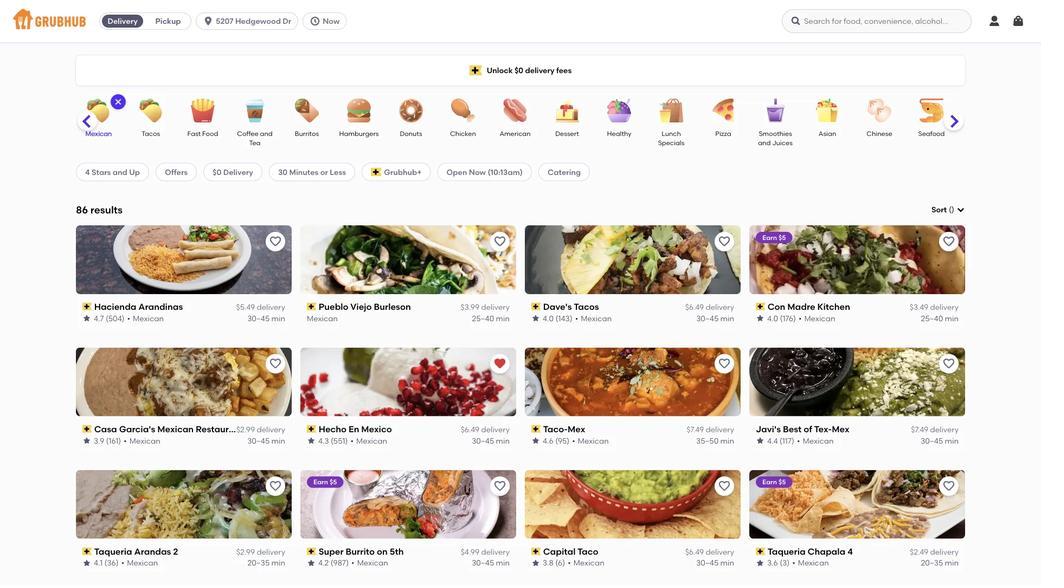 Task type: locate. For each thing, give the bounding box(es) containing it.
mex up (95)
[[568, 424, 585, 435]]

0 vertical spatial $6.49
[[685, 303, 704, 312]]

None field
[[932, 204, 965, 215]]

mexican down taqueria arandas 2
[[127, 559, 158, 568]]

delivery down tea
[[223, 167, 253, 177]]

0 vertical spatial and
[[260, 130, 273, 137]]

mexican for capital taco
[[574, 559, 604, 568]]

arandas
[[134, 547, 171, 557]]

1 vertical spatial $2.99 delivery
[[236, 548, 285, 557]]

earn for taqueria chapala 4
[[762, 479, 777, 486]]

seafood image
[[913, 99, 951, 123]]

1 horizontal spatial 4
[[848, 547, 853, 557]]

and inside coffee and tea
[[260, 130, 273, 137]]

1 horizontal spatial now
[[469, 167, 486, 177]]

0 vertical spatial $2.99 delivery
[[236, 425, 285, 435]]

0 horizontal spatial 20–35
[[248, 559, 270, 568]]

1 $7.49 delivery from the left
[[687, 425, 734, 435]]

• mexican down taqueria arandas 2
[[121, 559, 158, 568]]

1 20–35 from the left
[[248, 559, 270, 568]]

$0 right unlock
[[515, 66, 523, 75]]

delivery left pickup button
[[108, 17, 138, 26]]

star icon image for capital taco
[[531, 559, 540, 568]]

4.4
[[767, 436, 778, 446]]

delivery for hecho en mexico
[[481, 425, 510, 435]]

2 25–40 from the left
[[921, 314, 943, 323]]

save this restaurant button for taqueria arandas 2 logo
[[266, 477, 285, 496]]

sort
[[932, 205, 947, 214]]

mexican down dave's tacos
[[581, 314, 612, 323]]

save this restaurant button
[[266, 232, 285, 252], [490, 232, 510, 252], [715, 232, 734, 252], [939, 232, 959, 252], [266, 354, 285, 374], [715, 354, 734, 374], [939, 354, 959, 374], [266, 477, 285, 496], [490, 477, 510, 496], [715, 477, 734, 496], [939, 477, 959, 496]]

min for casa garcia's mexican restaurant
[[271, 436, 285, 446]]

tacos
[[141, 130, 160, 137], [574, 302, 599, 312]]

open
[[447, 167, 467, 177]]

4.0 for con madre kitchen
[[767, 314, 778, 323]]

subscription pass image left taqueria chapala 4
[[756, 548, 766, 556]]

delivery inside button
[[108, 17, 138, 26]]

save this restaurant image for taco-mex
[[718, 358, 731, 371]]

• mexican down super burrito on 5th
[[351, 559, 388, 568]]

svg image inside now button
[[310, 16, 321, 27]]

0 horizontal spatial and
[[113, 167, 127, 177]]

• down madre
[[799, 314, 802, 323]]

2 taqueria from the left
[[768, 547, 806, 557]]

1 4.0 from the left
[[543, 314, 554, 323]]

earn $5 for taqueria
[[762, 479, 786, 486]]

• for super burrito on 5th
[[351, 559, 354, 568]]

subscription pass image left "casa"
[[82, 426, 92, 433]]

(551)
[[331, 436, 348, 446]]

• mexican down mexico
[[351, 436, 387, 446]]

tacos right dave's
[[574, 302, 599, 312]]

1 $2.99 delivery from the top
[[236, 425, 285, 435]]

star icon image left 4.1
[[82, 559, 91, 568]]

• right the (504)
[[127, 314, 130, 323]]

mexican down on in the left bottom of the page
[[357, 559, 388, 568]]

2 vertical spatial save this restaurant image
[[493, 480, 506, 493]]

0 horizontal spatial 25–40
[[472, 314, 494, 323]]

save this restaurant image
[[269, 235, 282, 248], [493, 235, 506, 248], [718, 235, 731, 248], [718, 358, 731, 371], [942, 358, 955, 371], [269, 480, 282, 493], [718, 480, 731, 493], [942, 480, 955, 493]]

hacienda
[[94, 302, 136, 312]]

1 vertical spatial and
[[758, 139, 771, 147]]

delivery
[[108, 17, 138, 26], [223, 167, 253, 177]]

30–45 for casa garcia's mexican restaurant
[[247, 436, 270, 446]]

25–40 min
[[472, 314, 510, 323], [921, 314, 959, 323]]

$2.99 delivery
[[236, 425, 285, 435], [236, 548, 285, 557]]

• mexican for capital taco
[[568, 559, 604, 568]]

2 mex from the left
[[832, 424, 849, 435]]

subscription pass image left hacienda
[[82, 303, 92, 311]]

0 horizontal spatial $7.49 delivery
[[687, 425, 734, 435]]

mexican down taqueria chapala 4
[[798, 559, 829, 568]]

20–35 for taqueria chapala 4
[[921, 559, 943, 568]]

mexican for con madre kitchen
[[804, 314, 835, 323]]

4.6 (95)
[[543, 436, 570, 446]]

• mexican down con madre kitchen
[[799, 314, 835, 323]]

35–50 min
[[696, 436, 734, 446]]

subscription pass image for taqueria arandas 2
[[82, 548, 92, 556]]

4 left 'stars'
[[85, 167, 90, 177]]

subscription pass image for pueblo viejo burleson
[[307, 303, 317, 311]]

0 horizontal spatial 4.0
[[543, 314, 554, 323]]

4.1
[[94, 559, 103, 568]]

1 25–40 min from the left
[[472, 314, 510, 323]]

min for capital taco
[[720, 559, 734, 568]]

taqueria arandas 2 logo image
[[76, 470, 292, 539]]

(117)
[[780, 436, 794, 446]]

save this restaurant image for con madre kitchen
[[942, 235, 955, 248]]

2 $2.99 from the top
[[236, 548, 255, 557]]

earn for super burrito on 5th
[[313, 479, 328, 486]]

star icon image left 4.0 (176)
[[756, 314, 765, 323]]

• for con madre kitchen
[[799, 314, 802, 323]]

mex right of
[[832, 424, 849, 435]]

0 horizontal spatial delivery
[[108, 17, 138, 26]]

star icon image left 4.7
[[82, 314, 91, 323]]

25–40 min for con madre kitchen
[[921, 314, 959, 323]]

(176)
[[780, 314, 796, 323]]

taco
[[578, 547, 598, 557]]

1 vertical spatial grubhub plus flag logo image
[[371, 168, 382, 176]]

• right (95)
[[572, 436, 575, 446]]

2 $7.49 from the left
[[911, 425, 928, 435]]

25–40 down $3.99 delivery
[[472, 314, 494, 323]]

asian image
[[809, 99, 846, 123]]

2 $7.49 delivery from the left
[[911, 425, 959, 435]]

hecho
[[319, 424, 347, 435]]

mexican down taco
[[574, 559, 604, 568]]

delivery for hacienda arandinas
[[257, 303, 285, 312]]

$6.49
[[685, 303, 704, 312], [461, 425, 479, 435], [685, 548, 704, 557]]

mexican down hacienda arandinas
[[133, 314, 164, 323]]

1 vertical spatial $0
[[213, 167, 221, 177]]

star icon image left 3.8
[[531, 559, 540, 568]]

subscription pass image left hecho
[[307, 426, 317, 433]]

1 horizontal spatial grubhub plus flag logo image
[[469, 65, 482, 76]]

• right (6)
[[568, 559, 571, 568]]

$6.49 for dave's tacos
[[685, 303, 704, 312]]

subscription pass image left capital in the right bottom of the page
[[531, 548, 541, 556]]

• for taqueria chapala 4
[[792, 559, 795, 568]]

4.6
[[543, 436, 554, 446]]

• mexican down of
[[797, 436, 834, 446]]

1 vertical spatial $6.49 delivery
[[461, 425, 510, 435]]

• right (3)
[[792, 559, 795, 568]]

earn
[[762, 234, 777, 241], [313, 479, 328, 486], [762, 479, 777, 486]]

lunch specials image
[[652, 99, 690, 123]]

4
[[85, 167, 90, 177], [848, 547, 853, 557]]

$0 down food
[[213, 167, 221, 177]]

javi's best of tex-mex
[[756, 424, 849, 435]]

star icon image left the 4.3
[[307, 437, 316, 445]]

1 25–40 from the left
[[472, 314, 494, 323]]

25–40
[[472, 314, 494, 323], [921, 314, 943, 323]]

• mexican down garcia's
[[124, 436, 160, 446]]

25–40 min down $3.49 delivery
[[921, 314, 959, 323]]

star icon image left 4.2 in the left of the page
[[307, 559, 316, 568]]

0 horizontal spatial now
[[323, 17, 340, 26]]

2 20–35 min from the left
[[921, 559, 959, 568]]

unlock $0 delivery fees
[[487, 66, 572, 75]]

and down smoothies at the right of page
[[758, 139, 771, 147]]

4.0
[[543, 314, 554, 323], [767, 314, 778, 323]]

1 horizontal spatial 25–40
[[921, 314, 943, 323]]

star icon image left 4.6
[[531, 437, 540, 445]]

0 vertical spatial grubhub plus flag logo image
[[469, 65, 482, 76]]

• right (36)
[[121, 559, 124, 568]]

mexican for hacienda arandinas
[[133, 314, 164, 323]]

$4.99 delivery
[[461, 548, 510, 557]]

taqueria for taqueria arandas 2
[[94, 547, 132, 557]]

• mexican
[[127, 314, 164, 323], [575, 314, 612, 323], [799, 314, 835, 323], [124, 436, 160, 446], [351, 436, 387, 446], [572, 436, 609, 446], [797, 436, 834, 446], [121, 559, 158, 568], [351, 559, 388, 568], [568, 559, 604, 568], [792, 559, 829, 568]]

1 $2.99 from the top
[[236, 425, 255, 435]]

delivery for pueblo viejo burleson
[[481, 303, 510, 312]]

• down en on the left
[[351, 436, 354, 446]]

earn $5 for super
[[313, 479, 337, 486]]

• for casa garcia's mexican restaurant
[[124, 436, 127, 446]]

subscription pass image
[[307, 303, 317, 311], [82, 426, 92, 433], [531, 426, 541, 433], [82, 548, 92, 556], [531, 548, 541, 556], [756, 548, 766, 556]]

$5 for con
[[779, 234, 786, 241]]

25–40 min down $3.99 delivery
[[472, 314, 510, 323]]

1 vertical spatial $2.99
[[236, 548, 255, 557]]

now inside button
[[323, 17, 340, 26]]

1 horizontal spatial mex
[[832, 424, 849, 435]]

$5.49 delivery
[[236, 303, 285, 312]]

capital taco logo image
[[525, 470, 741, 539]]

4 right the chapala
[[848, 547, 853, 557]]

1 20–35 min from the left
[[248, 559, 285, 568]]

tex-
[[814, 424, 832, 435]]

subscription pass image
[[82, 303, 92, 311], [531, 303, 541, 311], [756, 303, 766, 311], [307, 426, 317, 433], [307, 548, 317, 556]]

grubhub plus flag logo image left grubhub+
[[371, 168, 382, 176]]

main navigation navigation
[[0, 0, 1041, 42]]

30–45 for super burrito on 5th
[[472, 559, 494, 568]]

1 vertical spatial delivery
[[223, 167, 253, 177]]

2 20–35 from the left
[[921, 559, 943, 568]]

30–45 min for hacienda arandinas
[[247, 314, 285, 323]]

5207
[[216, 17, 233, 26]]

now right dr
[[323, 17, 340, 26]]

2 25–40 min from the left
[[921, 314, 959, 323]]

4.0 for dave's tacos
[[543, 314, 554, 323]]

1 horizontal spatial 20–35
[[921, 559, 943, 568]]

star icon image for casa garcia's mexican restaurant
[[82, 437, 91, 445]]

star icon image for dave's tacos
[[531, 314, 540, 323]]

$0
[[515, 66, 523, 75], [213, 167, 221, 177]]

mexican right (95)
[[578, 436, 609, 446]]

kitchen
[[817, 302, 850, 312]]

$7.49 for 30–45
[[911, 425, 928, 435]]

taqueria up (3)
[[768, 547, 806, 557]]

(3)
[[780, 559, 790, 568]]

healthy
[[607, 130, 632, 137]]

grubhub plus flag logo image
[[469, 65, 482, 76], [371, 168, 382, 176]]

$5 for super
[[330, 479, 337, 486]]

4.0 down the con
[[767, 314, 778, 323]]

• mexican down taco
[[568, 559, 604, 568]]

taqueria chapala 4 logo image
[[749, 470, 965, 539]]

2 horizontal spatial save this restaurant image
[[942, 235, 955, 248]]

delivery for casa garcia's mexican restaurant
[[257, 425, 285, 435]]

mexican for hecho en mexico
[[356, 436, 387, 446]]

tacos down tacos image
[[141, 130, 160, 137]]

star icon image left "4.4"
[[756, 437, 765, 445]]

subscription pass image left taqueria arandas 2
[[82, 548, 92, 556]]

casa
[[94, 424, 117, 435]]

$7.49
[[687, 425, 704, 435], [911, 425, 928, 435]]

25–40 down $3.49 delivery
[[921, 314, 943, 323]]

star icon image for hecho en mexico
[[307, 437, 316, 445]]

grubhub plus flag logo image for unlock $0 delivery fees
[[469, 65, 482, 76]]

0 horizontal spatial 25–40 min
[[472, 314, 510, 323]]

subscription pass image left super on the left
[[307, 548, 317, 556]]

mexican down con madre kitchen
[[804, 314, 835, 323]]

1 vertical spatial $6.49
[[461, 425, 479, 435]]

30–45 for dave's tacos
[[696, 314, 719, 323]]

min
[[271, 314, 285, 323], [496, 314, 510, 323], [720, 314, 734, 323], [945, 314, 959, 323], [271, 436, 285, 446], [496, 436, 510, 446], [720, 436, 734, 446], [945, 436, 959, 446], [271, 559, 285, 568], [496, 559, 510, 568], [720, 559, 734, 568], [945, 559, 959, 568]]

0 horizontal spatial $0
[[213, 167, 221, 177]]

0 horizontal spatial 4
[[85, 167, 90, 177]]

stars
[[92, 167, 111, 177]]

mexican down garcia's
[[130, 436, 160, 446]]

4.3 (551)
[[318, 436, 348, 446]]

2 4.0 from the left
[[767, 314, 778, 323]]

• mexican down taqueria chapala 4
[[792, 559, 829, 568]]

0 vertical spatial $0
[[515, 66, 523, 75]]

star icon image left the 3.6
[[756, 559, 765, 568]]

subscription pass image for capital taco
[[531, 548, 541, 556]]

and inside smoothies and juices
[[758, 139, 771, 147]]

javi's best of tex-mex logo image
[[749, 348, 965, 417]]

delivery for capital taco
[[706, 548, 734, 557]]

86 results
[[76, 204, 123, 216]]

pueblo
[[319, 302, 348, 312]]

burritos
[[295, 130, 319, 137]]

1 horizontal spatial $7.49 delivery
[[911, 425, 959, 435]]

min for dave's tacos
[[720, 314, 734, 323]]

• mexican down hacienda arandinas
[[127, 314, 164, 323]]

star icon image left 3.9
[[82, 437, 91, 445]]

1 taqueria from the left
[[94, 547, 132, 557]]

donuts image
[[392, 99, 430, 123]]

1 horizontal spatial taqueria
[[768, 547, 806, 557]]

smoothies and juices image
[[756, 99, 794, 123]]

juices
[[772, 139, 793, 147]]

1 vertical spatial 4
[[848, 547, 853, 557]]

• for hacienda arandinas
[[127, 314, 130, 323]]

2 horizontal spatial and
[[758, 139, 771, 147]]

save this restaurant button for casa garcia's mexican restaurant logo
[[266, 354, 285, 374]]

1 vertical spatial tacos
[[574, 302, 599, 312]]

0 horizontal spatial tacos
[[141, 130, 160, 137]]

0 horizontal spatial mex
[[568, 424, 585, 435]]

1 horizontal spatial $7.49
[[911, 425, 928, 435]]

lunch
[[662, 130, 681, 137]]

chicken
[[450, 130, 476, 137]]

seafood
[[918, 130, 945, 137]]

dessert
[[555, 130, 579, 137]]

subscription pass image left the con
[[756, 303, 766, 311]]

and left the up
[[113, 167, 127, 177]]

svg image
[[1012, 15, 1025, 28], [203, 16, 214, 27], [791, 16, 801, 27], [957, 206, 965, 214]]

hecho en mexico logo image
[[300, 348, 516, 417]]

(143)
[[556, 314, 572, 323]]

5th
[[390, 547, 404, 557]]

now right open
[[469, 167, 486, 177]]

and
[[260, 130, 273, 137], [758, 139, 771, 147], [113, 167, 127, 177]]

up
[[129, 167, 140, 177]]

0 horizontal spatial taqueria
[[94, 547, 132, 557]]

mexican down mexico
[[356, 436, 387, 446]]

taqueria
[[94, 547, 132, 557], [768, 547, 806, 557]]

• mexican for taqueria arandas 2
[[121, 559, 158, 568]]

25–40 min for pueblo viejo burleson
[[472, 314, 510, 323]]

4.0 down dave's
[[543, 314, 554, 323]]

30–45 for capital taco
[[696, 559, 719, 568]]

$5
[[779, 234, 786, 241], [330, 479, 337, 486], [779, 479, 786, 486]]

taqueria for taqueria chapala 4
[[768, 547, 806, 557]]

hacienda arandinas logo image
[[76, 225, 292, 294]]

subscription pass image left dave's
[[531, 303, 541, 311]]

0 horizontal spatial save this restaurant image
[[269, 358, 282, 371]]

0 horizontal spatial 20–35 min
[[248, 559, 285, 568]]

min for super burrito on 5th
[[496, 559, 510, 568]]

svg image
[[988, 15, 1001, 28], [310, 16, 321, 27], [114, 98, 123, 106]]

$7.49 delivery
[[687, 425, 734, 435], [911, 425, 959, 435]]

subscription pass image left the 'taco-'
[[531, 426, 541, 433]]

star icon image
[[82, 314, 91, 323], [531, 314, 540, 323], [756, 314, 765, 323], [82, 437, 91, 445], [307, 437, 316, 445], [531, 437, 540, 445], [756, 437, 765, 445], [82, 559, 91, 568], [307, 559, 316, 568], [531, 559, 540, 568], [756, 559, 765, 568]]

super
[[319, 547, 344, 557]]

• mexican for hacienda arandinas
[[127, 314, 164, 323]]

1 $7.49 from the left
[[687, 425, 704, 435]]

star icon image for hacienda arandinas
[[82, 314, 91, 323]]

0 horizontal spatial $7.49
[[687, 425, 704, 435]]

pueblo viejo burleson logo image
[[300, 225, 516, 294]]

0 vertical spatial 4
[[85, 167, 90, 177]]

casa garcia's mexican restaurant logo image
[[76, 348, 292, 417]]

delivery
[[525, 66, 555, 75], [257, 303, 285, 312], [481, 303, 510, 312], [706, 303, 734, 312], [930, 303, 959, 312], [257, 425, 285, 435], [481, 425, 510, 435], [706, 425, 734, 435], [930, 425, 959, 435], [257, 548, 285, 557], [481, 548, 510, 557], [706, 548, 734, 557], [930, 548, 959, 557]]

save this restaurant image
[[942, 235, 955, 248], [269, 358, 282, 371], [493, 480, 506, 493]]

pueblo viejo burleson
[[319, 302, 411, 312]]

1 horizontal spatial svg image
[[310, 16, 321, 27]]

subscription pass image left pueblo
[[307, 303, 317, 311]]

0 vertical spatial delivery
[[108, 17, 138, 26]]

3.9 (161)
[[94, 436, 121, 446]]

2 vertical spatial $6.49 delivery
[[685, 548, 734, 557]]

and up tea
[[260, 130, 273, 137]]

• right (143)
[[575, 314, 578, 323]]

mex
[[568, 424, 585, 435], [832, 424, 849, 435]]

• for hecho en mexico
[[351, 436, 354, 446]]

1 horizontal spatial tacos
[[574, 302, 599, 312]]

2 vertical spatial $6.49
[[685, 548, 704, 557]]

$6.49 delivery for dave's tacos
[[685, 303, 734, 312]]

• mexican down dave's tacos
[[575, 314, 612, 323]]

star icon image left 4.0 (143)
[[531, 314, 540, 323]]

subscription pass image for taco-mex
[[531, 426, 541, 433]]

0 vertical spatial save this restaurant image
[[942, 235, 955, 248]]

4.1 (36)
[[94, 559, 119, 568]]

now
[[323, 17, 340, 26], [469, 167, 486, 177]]

2 $2.99 delivery from the top
[[236, 548, 285, 557]]

• right (987)
[[351, 559, 354, 568]]

0 vertical spatial $6.49 delivery
[[685, 303, 734, 312]]

1 horizontal spatial 25–40 min
[[921, 314, 959, 323]]

subscription pass image for hacienda arandinas
[[82, 303, 92, 311]]

0 vertical spatial now
[[323, 17, 340, 26]]

(10:13am)
[[488, 167, 523, 177]]

1 horizontal spatial 4.0
[[767, 314, 778, 323]]

less
[[330, 167, 346, 177]]

restaurant
[[196, 424, 243, 435]]

1 horizontal spatial save this restaurant image
[[493, 480, 506, 493]]

1 horizontal spatial 20–35 min
[[921, 559, 959, 568]]

grubhub plus flag logo image left unlock
[[469, 65, 482, 76]]

0 vertical spatial $2.99
[[236, 425, 255, 435]]

• mexican right (95)
[[572, 436, 609, 446]]

1 horizontal spatial delivery
[[223, 167, 253, 177]]

0 horizontal spatial grubhub plus flag logo image
[[371, 168, 382, 176]]

taqueria up (36)
[[94, 547, 132, 557]]

tea
[[249, 139, 261, 147]]

• right (161)
[[124, 436, 127, 446]]

capital taco
[[543, 547, 598, 557]]

1 horizontal spatial and
[[260, 130, 273, 137]]



Task type: vqa. For each thing, say whether or not it's contained in the screenshot.
THE REVIEWER to the bottom
no



Task type: describe. For each thing, give the bounding box(es) containing it.
pizza image
[[704, 99, 742, 123]]

2 horizontal spatial svg image
[[988, 15, 1001, 28]]

chinese image
[[861, 99, 899, 123]]

• mexican for taqueria chapala 4
[[792, 559, 829, 568]]

delivery for taqueria chapala 4
[[930, 548, 959, 557]]

chapala
[[808, 547, 846, 557]]

min for con madre kitchen
[[945, 314, 959, 323]]

1 vertical spatial now
[[469, 167, 486, 177]]

(161)
[[106, 436, 121, 446]]

mexican right garcia's
[[157, 424, 194, 435]]

star icon image for con madre kitchen
[[756, 314, 765, 323]]

garcia's
[[119, 424, 155, 435]]

mexican down mexican image
[[85, 130, 112, 137]]

american
[[500, 130, 531, 137]]

mexican for dave's tacos
[[581, 314, 612, 323]]

4.7 (504)
[[94, 314, 124, 323]]

mexican down tex-
[[803, 436, 834, 446]]

con madre kitchen
[[768, 302, 850, 312]]

$2.99 for taqueria arandas 2
[[236, 548, 255, 557]]

delivery for con madre kitchen
[[930, 303, 959, 312]]

25–40 for pueblo viejo burleson
[[472, 314, 494, 323]]

save this restaurant button for capital taco logo
[[715, 477, 734, 496]]

$6.49 delivery for capital taco
[[685, 548, 734, 557]]

star icon image for taco-mex
[[531, 437, 540, 445]]

lunch specials
[[658, 130, 685, 147]]

of
[[804, 424, 812, 435]]

3.6
[[767, 559, 778, 568]]

hamburgers image
[[340, 99, 378, 123]]

• mexican for taco-mex
[[572, 436, 609, 446]]

healthy image
[[600, 99, 638, 123]]

dessert image
[[548, 99, 586, 123]]

• mexican for dave's tacos
[[575, 314, 612, 323]]

subscription pass image for super burrito on 5th
[[307, 548, 317, 556]]

• mexican for hecho en mexico
[[351, 436, 387, 446]]

$7.49 delivery for 30–45
[[911, 425, 959, 435]]

20–35 min for taqueria chapala 4
[[921, 559, 959, 568]]

4 stars and up
[[85, 167, 140, 177]]

• for taqueria arandas 2
[[121, 559, 124, 568]]

4.3
[[318, 436, 329, 446]]

• mexican for casa garcia's mexican restaurant
[[124, 436, 160, 446]]

on
[[377, 547, 388, 557]]

save this restaurant image for taqueria arandas 2
[[269, 480, 282, 493]]

casa garcia's mexican restaurant
[[94, 424, 243, 435]]

save this restaurant button for pueblo viejo burleson logo
[[490, 232, 510, 252]]

5207 hedgewood dr button
[[196, 12, 303, 30]]

5207 hedgewood dr
[[216, 17, 291, 26]]

results
[[90, 204, 123, 216]]

coffee and tea
[[237, 130, 273, 147]]

4.2
[[318, 559, 329, 568]]

subscription pass image for dave's tacos
[[531, 303, 541, 311]]

• for capital taco
[[568, 559, 571, 568]]

pickup button
[[145, 12, 191, 30]]

$7.49 delivery for 35–50
[[687, 425, 734, 435]]

35–50
[[696, 436, 719, 446]]

$3.99
[[461, 303, 479, 312]]

grubhub plus flag logo image for grubhub+
[[371, 168, 382, 176]]

subscription pass image for con madre kitchen
[[756, 303, 766, 311]]

mexico
[[361, 424, 392, 435]]

$6.49 for capital taco
[[685, 548, 704, 557]]

1 horizontal spatial $0
[[515, 66, 523, 75]]

delivery button
[[100, 12, 145, 30]]

burleson
[[374, 302, 411, 312]]

hecho en mexico
[[319, 424, 392, 435]]

arandinas
[[138, 302, 183, 312]]

save this restaurant button for hacienda arandinas logo
[[266, 232, 285, 252]]

Search for food, convenience, alcohol... search field
[[782, 9, 972, 33]]

fees
[[556, 66, 572, 75]]

offers
[[165, 167, 188, 177]]

and for smoothies and juices
[[758, 139, 771, 147]]

$6.49 delivery for hecho en mexico
[[461, 425, 510, 435]]

save this restaurant image for pueblo viejo burleson
[[493, 235, 506, 248]]

(987)
[[331, 559, 349, 568]]

$2.99 delivery for taqueria arandas 2
[[236, 548, 285, 557]]

smoothies
[[759, 130, 792, 137]]

chicken image
[[444, 99, 482, 123]]

now button
[[303, 12, 351, 30]]

$6.49 for hecho en mexico
[[461, 425, 479, 435]]

saved restaurant button
[[490, 354, 510, 374]]

and for coffee and tea
[[260, 130, 273, 137]]

30–45 min for hecho en mexico
[[472, 436, 510, 446]]

min for pueblo viejo burleson
[[496, 314, 510, 323]]

0 vertical spatial tacos
[[141, 130, 160, 137]]

30–45 min for dave's tacos
[[696, 314, 734, 323]]

30–45 min for casa garcia's mexican restaurant
[[247, 436, 285, 446]]

30 minutes or less
[[278, 167, 346, 177]]

3.8
[[543, 559, 554, 568]]

subscription pass image for taqueria chapala 4
[[756, 548, 766, 556]]

3.9
[[94, 436, 104, 446]]

mexican for taqueria arandas 2
[[127, 559, 158, 568]]

star icon image for super burrito on 5th
[[307, 559, 316, 568]]

3.8 (6)
[[543, 559, 565, 568]]

$3.49 delivery
[[910, 303, 959, 312]]

svg image inside 5207 hedgewood dr button
[[203, 16, 214, 27]]

catering
[[548, 167, 581, 177]]

sort ( )
[[932, 205, 954, 214]]

$5.49
[[236, 303, 255, 312]]

4.0 (143)
[[543, 314, 572, 323]]

$4.99
[[461, 548, 479, 557]]

30–45 for hecho en mexico
[[472, 436, 494, 446]]

super burrito on 5th logo image
[[300, 470, 516, 539]]

taqueria arandas 2
[[94, 547, 178, 557]]

$3.99 delivery
[[461, 303, 510, 312]]

hamburgers
[[339, 130, 379, 137]]

con
[[768, 302, 785, 312]]

american image
[[496, 99, 534, 123]]

taco-
[[543, 424, 568, 435]]

asian
[[819, 130, 836, 137]]

save this restaurant image for super burrito on 5th
[[493, 480, 506, 493]]

0 horizontal spatial svg image
[[114, 98, 123, 106]]

none field containing sort
[[932, 204, 965, 215]]

subscription pass image for casa garcia's mexican restaurant
[[82, 426, 92, 433]]

taqueria chapala 4
[[768, 547, 853, 557]]

25–40 for con madre kitchen
[[921, 314, 943, 323]]

burritos image
[[288, 99, 326, 123]]

$5 for taqueria
[[779, 479, 786, 486]]

en
[[349, 424, 359, 435]]

min for hecho en mexico
[[496, 436, 510, 446]]

min for taco-mex
[[720, 436, 734, 446]]

min for taqueria arandas 2
[[271, 559, 285, 568]]

2 vertical spatial and
[[113, 167, 127, 177]]

min for taqueria chapala 4
[[945, 559, 959, 568]]

$2.99 for casa garcia's mexican restaurant
[[236, 425, 255, 435]]

earn $5 for con
[[762, 234, 786, 241]]

3.6 (3)
[[767, 559, 790, 568]]

open now (10:13am)
[[447, 167, 523, 177]]

delivery for taco-mex
[[706, 425, 734, 435]]

pickup
[[155, 17, 181, 26]]

$2.49 delivery
[[910, 548, 959, 557]]

$7.49 for 35–50
[[687, 425, 704, 435]]

con madre kitchen logo image
[[749, 225, 965, 294]]

delivery for taqueria arandas 2
[[257, 548, 285, 557]]

delivery for dave's tacos
[[706, 303, 734, 312]]

1 mex from the left
[[568, 424, 585, 435]]

viejo
[[350, 302, 372, 312]]

save this restaurant image for hacienda arandinas
[[269, 235, 282, 248]]

mexican down pueblo
[[307, 314, 338, 323]]

1 vertical spatial save this restaurant image
[[269, 358, 282, 371]]

mexican for taco-mex
[[578, 436, 609, 446]]

• right '(117)'
[[797, 436, 800, 446]]

earn for con madre kitchen
[[762, 234, 777, 241]]

food
[[202, 130, 218, 137]]

fast food
[[187, 130, 218, 137]]

taco-mex logo image
[[525, 348, 741, 417]]

coffee and tea image
[[236, 99, 274, 123]]

best
[[783, 424, 802, 435]]

30–45 min for capital taco
[[696, 559, 734, 568]]

mexican for casa garcia's mexican restaurant
[[130, 436, 160, 446]]

chinese
[[867, 130, 892, 137]]

$2.99 delivery for casa garcia's mexican restaurant
[[236, 425, 285, 435]]

coffee
[[237, 130, 259, 137]]

javi's
[[756, 424, 781, 435]]

star icon image for taqueria chapala 4
[[756, 559, 765, 568]]

dave's tacos logo image
[[525, 225, 741, 294]]

save this restaurant image for capital taco
[[718, 480, 731, 493]]

unlock
[[487, 66, 513, 75]]

86
[[76, 204, 88, 216]]

dave's
[[543, 302, 572, 312]]

(504)
[[106, 314, 124, 323]]

hedgewood
[[235, 17, 281, 26]]

pizza
[[715, 130, 731, 137]]

30–45 min for super burrito on 5th
[[472, 559, 510, 568]]

save this restaurant image for dave's tacos
[[718, 235, 731, 248]]

saved restaurant image
[[493, 358, 506, 371]]

subscription pass image for hecho en mexico
[[307, 426, 317, 433]]

• for taco-mex
[[572, 436, 575, 446]]

capital
[[543, 547, 576, 557]]

tacos image
[[132, 99, 170, 123]]

dave's tacos
[[543, 302, 599, 312]]

(95)
[[555, 436, 570, 446]]

mexican image
[[80, 99, 118, 123]]

or
[[320, 167, 328, 177]]

fast food image
[[184, 99, 222, 123]]

(
[[949, 205, 952, 214]]



